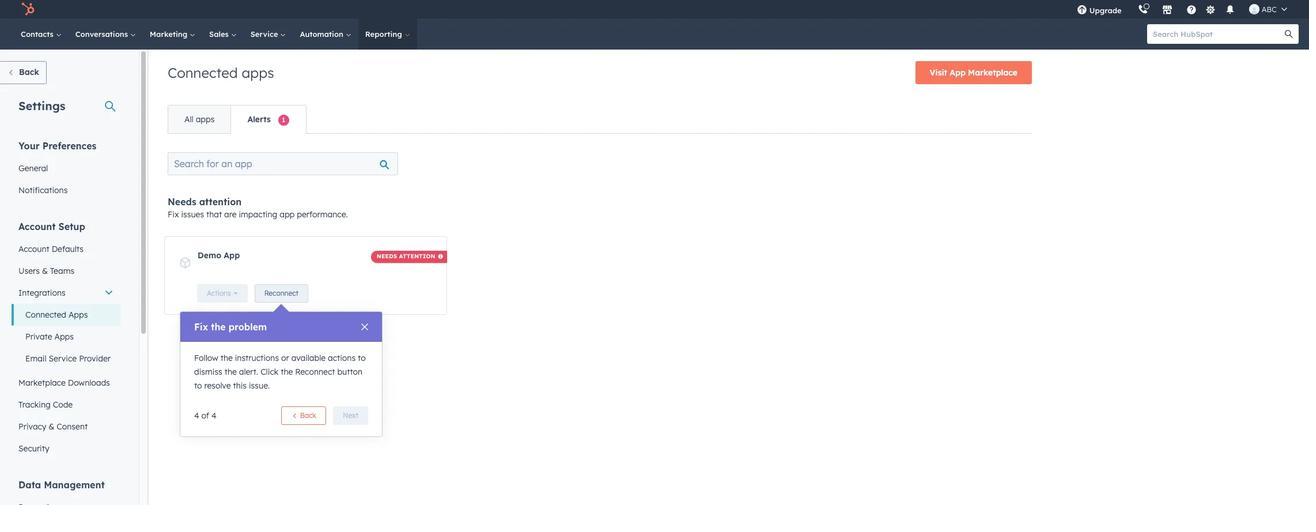 Task type: locate. For each thing, give the bounding box(es) containing it.
1 horizontal spatial needs
[[377, 253, 397, 260]]

security
[[18, 443, 49, 454]]

connected inside account setup element
[[25, 310, 66, 320]]

1 4 from the left
[[194, 411, 199, 421]]

1 horizontal spatial apps
[[242, 64, 274, 81]]

1 vertical spatial &
[[49, 421, 54, 432]]

1
[[282, 116, 286, 124]]

code
[[53, 400, 73, 410]]

demo app
[[198, 250, 240, 261]]

0 horizontal spatial app
[[224, 250, 240, 261]]

apps right all
[[196, 114, 215, 125]]

1 horizontal spatial back
[[298, 411, 316, 420]]

1 vertical spatial attention
[[399, 253, 436, 260]]

0 horizontal spatial &
[[42, 266, 48, 276]]

apps up email service provider 'link'
[[54, 332, 74, 342]]

0 vertical spatial apps
[[69, 310, 88, 320]]

account defaults link
[[12, 238, 121, 260]]

service
[[251, 29, 280, 39], [49, 353, 77, 364]]

notifications link
[[12, 179, 121, 201]]

tab list
[[168, 105, 307, 134]]

1 vertical spatial apps
[[196, 114, 215, 125]]

integrations button
[[12, 282, 121, 304]]

1 horizontal spatial marketplace
[[969, 67, 1018, 78]]

0 horizontal spatial needs
[[168, 196, 196, 208]]

your preferences
[[18, 140, 97, 152]]

conversations
[[75, 29, 130, 39]]

account up "account defaults"
[[18, 221, 56, 232]]

connected down sales
[[168, 64, 238, 81]]

marketplace right visit
[[969, 67, 1018, 78]]

0 vertical spatial connected
[[168, 64, 238, 81]]

menu
[[1069, 0, 1296, 18]]

0 vertical spatial back
[[19, 67, 39, 77]]

impacting
[[239, 209, 278, 220]]

connected apps link
[[12, 304, 121, 326]]

1 horizontal spatial fix
[[194, 321, 208, 333]]

problem
[[229, 321, 267, 333]]

private apps link
[[12, 326, 121, 348]]

needs attention tab panel
[[159, 133, 1042, 330]]

0 vertical spatial to
[[358, 353, 366, 363]]

attention inside needs attention fix issues that are impacting app performance.
[[199, 196, 242, 208]]

back left the next
[[298, 411, 316, 420]]

1 horizontal spatial attention
[[399, 253, 436, 260]]

reconnect down available on the left bottom of page
[[295, 367, 335, 377]]

0 horizontal spatial apps
[[196, 114, 215, 125]]

2 account from the top
[[18, 244, 49, 254]]

hubspot image
[[21, 2, 35, 16]]

the right follow
[[221, 353, 233, 363]]

1 horizontal spatial app
[[950, 67, 966, 78]]

account up users
[[18, 244, 49, 254]]

follow
[[194, 353, 218, 363]]

privacy & consent link
[[12, 416, 121, 438]]

are
[[224, 209, 237, 220]]

account defaults
[[18, 244, 84, 254]]

apps up private apps link
[[69, 310, 88, 320]]

apps for private apps
[[54, 332, 74, 342]]

& for privacy
[[49, 421, 54, 432]]

1 vertical spatial apps
[[54, 332, 74, 342]]

of
[[202, 411, 209, 421]]

service down private apps link
[[49, 353, 77, 364]]

back up "settings"
[[19, 67, 39, 77]]

0 horizontal spatial fix
[[168, 209, 179, 220]]

1 vertical spatial needs
[[377, 253, 397, 260]]

abc button
[[1243, 0, 1295, 18]]

menu item
[[1130, 0, 1133, 18]]

resolve
[[204, 381, 231, 391]]

marketplace downloads
[[18, 378, 110, 388]]

0 vertical spatial attention
[[199, 196, 242, 208]]

apps down service link
[[242, 64, 274, 81]]

4 right of
[[212, 411, 217, 421]]

close image
[[362, 323, 368, 330]]

to down dismiss
[[194, 381, 202, 391]]

0 vertical spatial apps
[[242, 64, 274, 81]]

fix the problem
[[194, 321, 267, 333]]

& right privacy
[[49, 421, 54, 432]]

button
[[338, 367, 363, 377]]

marketplaces button
[[1156, 0, 1180, 18]]

0 vertical spatial reconnect
[[264, 289, 299, 298]]

marketplace up the tracking code
[[18, 378, 66, 388]]

needs for needs attention
[[377, 253, 397, 260]]

the
[[211, 321, 226, 333], [221, 353, 233, 363], [225, 367, 237, 377], [281, 367, 293, 377]]

fix left issues
[[168, 209, 179, 220]]

1 vertical spatial back
[[298, 411, 316, 420]]

dismiss
[[194, 367, 222, 377]]

0 vertical spatial &
[[42, 266, 48, 276]]

apps for connected apps
[[242, 64, 274, 81]]

apps
[[69, 310, 88, 320], [54, 332, 74, 342]]

0 horizontal spatial 4
[[194, 411, 199, 421]]

tracking code
[[18, 400, 73, 410]]

4 left of
[[194, 411, 199, 421]]

consent
[[57, 421, 88, 432]]

fix up follow
[[194, 321, 208, 333]]

& right users
[[42, 266, 48, 276]]

this
[[233, 381, 247, 391]]

marketplace
[[969, 67, 1018, 78], [18, 378, 66, 388]]

reconnect
[[264, 289, 299, 298], [295, 367, 335, 377]]

service right sales link
[[251, 29, 280, 39]]

tracking code link
[[12, 394, 121, 416]]

downloads
[[68, 378, 110, 388]]

1 vertical spatial account
[[18, 244, 49, 254]]

0 horizontal spatial service
[[49, 353, 77, 364]]

app
[[280, 209, 295, 220]]

app
[[950, 67, 966, 78], [224, 250, 240, 261]]

actions
[[207, 289, 231, 298]]

0 vertical spatial needs
[[168, 196, 196, 208]]

fix inside needs attention fix issues that are impacting app performance.
[[168, 209, 179, 220]]

connected up private apps
[[25, 310, 66, 320]]

to
[[358, 353, 366, 363], [194, 381, 202, 391]]

calling icon button
[[1134, 2, 1154, 17]]

the up the this
[[225, 367, 237, 377]]

1 vertical spatial app
[[224, 250, 240, 261]]

users
[[18, 266, 40, 276]]

apps
[[242, 64, 274, 81], [196, 114, 215, 125]]

next button
[[333, 406, 368, 425]]

1 account from the top
[[18, 221, 56, 232]]

0 horizontal spatial attention
[[199, 196, 242, 208]]

reconnect up problem
[[264, 289, 299, 298]]

reporting link
[[358, 18, 417, 50]]

0 horizontal spatial marketplace
[[18, 378, 66, 388]]

1 vertical spatial marketplace
[[18, 378, 66, 388]]

to up button
[[358, 353, 366, 363]]

all apps link
[[168, 106, 231, 133]]

0 vertical spatial app
[[950, 67, 966, 78]]

menu containing abc
[[1069, 0, 1296, 18]]

your preferences element
[[12, 140, 121, 201]]

the left problem
[[211, 321, 226, 333]]

the down the or
[[281, 367, 293, 377]]

1 vertical spatial service
[[49, 353, 77, 364]]

settings link
[[1204, 3, 1219, 15]]

app inside the needs attention tab panel
[[224, 250, 240, 261]]

setup
[[59, 221, 85, 232]]

0 vertical spatial service
[[251, 29, 280, 39]]

4
[[194, 411, 199, 421], [212, 411, 217, 421]]

alerts
[[248, 114, 271, 125]]

connected for connected apps
[[168, 64, 238, 81]]

1 horizontal spatial &
[[49, 421, 54, 432]]

tab list containing all apps
[[168, 105, 307, 134]]

that
[[206, 209, 222, 220]]

1 vertical spatial reconnect
[[295, 367, 335, 377]]

app right visit
[[950, 67, 966, 78]]

reporting
[[365, 29, 404, 39]]

4 of 4
[[194, 411, 217, 421]]

private apps
[[25, 332, 74, 342]]

0 horizontal spatial to
[[194, 381, 202, 391]]

data
[[18, 479, 41, 491]]

teams
[[50, 266, 74, 276]]

1 vertical spatial connected
[[25, 310, 66, 320]]

help image
[[1187, 5, 1197, 16]]

visit
[[930, 67, 948, 78]]

reconnect inside button
[[264, 289, 299, 298]]

needs inside needs attention fix issues that are impacting app performance.
[[168, 196, 196, 208]]

app right demo on the left
[[224, 250, 240, 261]]

0 vertical spatial account
[[18, 221, 56, 232]]

account setup element
[[12, 220, 121, 460]]

users & teams link
[[12, 260, 121, 282]]

1 horizontal spatial 4
[[212, 411, 217, 421]]

0 vertical spatial fix
[[168, 209, 179, 220]]

upgrade
[[1090, 6, 1122, 15]]

0 horizontal spatial connected
[[25, 310, 66, 320]]

connected
[[168, 64, 238, 81], [25, 310, 66, 320]]

1 horizontal spatial connected
[[168, 64, 238, 81]]

automation link
[[293, 18, 358, 50]]

fix
[[168, 209, 179, 220], [194, 321, 208, 333]]

&
[[42, 266, 48, 276], [49, 421, 54, 432]]

upgrade image
[[1077, 5, 1088, 16]]



Task type: vqa. For each thing, say whether or not it's contained in the screenshot.
Marketing
yes



Task type: describe. For each thing, give the bounding box(es) containing it.
abc
[[1263, 5, 1278, 14]]

data management
[[18, 479, 105, 491]]

general link
[[12, 157, 121, 179]]

all apps
[[184, 114, 215, 125]]

security link
[[12, 438, 121, 460]]

Search for an app search field
[[168, 152, 398, 175]]

alert.
[[239, 367, 258, 377]]

attention for needs attention
[[399, 253, 436, 260]]

search image
[[1286, 30, 1294, 38]]

settings
[[18, 99, 65, 113]]

needs attention fix issues that are impacting app performance.
[[168, 196, 348, 220]]

0 vertical spatial marketplace
[[969, 67, 1018, 78]]

brad klo image
[[1250, 4, 1260, 14]]

back button
[[282, 406, 326, 425]]

notifications
[[18, 185, 68, 195]]

marketing link
[[143, 18, 202, 50]]

issues
[[181, 209, 204, 220]]

Search HubSpot search field
[[1148, 24, 1289, 44]]

1 vertical spatial fix
[[194, 321, 208, 333]]

all
[[184, 114, 194, 125]]

issue.
[[249, 381, 270, 391]]

notifications image
[[1226, 5, 1236, 16]]

automation
[[300, 29, 346, 39]]

1 vertical spatial to
[[194, 381, 202, 391]]

privacy & consent
[[18, 421, 88, 432]]

marketing
[[150, 29, 190, 39]]

attention for needs attention fix issues that are impacting app performance.
[[199, 196, 242, 208]]

calling icon image
[[1139, 5, 1149, 15]]

available
[[292, 353, 326, 363]]

reconnect inside follow the instructions or available actions to dismiss the alert. click the reconnect button to resolve this issue.
[[295, 367, 335, 377]]

apps for connected apps
[[69, 310, 88, 320]]

data management element
[[12, 479, 121, 505]]

performance.
[[297, 209, 348, 220]]

your
[[18, 140, 40, 152]]

help button
[[1182, 0, 1202, 18]]

actions button
[[197, 284, 248, 303]]

private
[[25, 332, 52, 342]]

instructions
[[235, 353, 279, 363]]

notifications button
[[1221, 0, 1241, 18]]

account setup
[[18, 221, 85, 232]]

defaults
[[52, 244, 84, 254]]

app for demo
[[224, 250, 240, 261]]

integrations
[[18, 288, 66, 298]]

provider
[[79, 353, 111, 364]]

sales link
[[202, 18, 244, 50]]

marketplaces image
[[1163, 5, 1173, 16]]

needs attention
[[377, 253, 436, 260]]

service inside 'link'
[[49, 353, 77, 364]]

conversations link
[[68, 18, 143, 50]]

search button
[[1280, 24, 1300, 44]]

connected apps
[[168, 64, 274, 81]]

privacy
[[18, 421, 46, 432]]

preferences
[[42, 140, 97, 152]]

settings image
[[1206, 5, 1217, 15]]

& for users
[[42, 266, 48, 276]]

users & teams
[[18, 266, 74, 276]]

tracking
[[18, 400, 51, 410]]

connected apps
[[25, 310, 88, 320]]

2 4 from the left
[[212, 411, 217, 421]]

apps for all apps
[[196, 114, 215, 125]]

email
[[25, 353, 46, 364]]

back inside button
[[298, 411, 316, 420]]

1 horizontal spatial to
[[358, 353, 366, 363]]

account for account setup
[[18, 221, 56, 232]]

sales
[[209, 29, 231, 39]]

actions
[[328, 353, 356, 363]]

needs for needs attention fix issues that are impacting app performance.
[[168, 196, 196, 208]]

next
[[343, 411, 359, 420]]

click
[[261, 367, 279, 377]]

marketplace inside account setup element
[[18, 378, 66, 388]]

demo
[[198, 250, 221, 261]]

contacts link
[[14, 18, 68, 50]]

account for account defaults
[[18, 244, 49, 254]]

marketplace downloads link
[[12, 372, 121, 394]]

general
[[18, 163, 48, 174]]

reconnect button
[[255, 284, 308, 303]]

email service provider
[[25, 353, 111, 364]]

service link
[[244, 18, 293, 50]]

hubspot link
[[14, 2, 43, 16]]

or
[[281, 353, 289, 363]]

1 horizontal spatial service
[[251, 29, 280, 39]]

0 horizontal spatial back
[[19, 67, 39, 77]]

contacts
[[21, 29, 56, 39]]

management
[[44, 479, 105, 491]]

app for visit
[[950, 67, 966, 78]]

connected for connected apps
[[25, 310, 66, 320]]

visit app marketplace link
[[916, 61, 1033, 84]]

visit app marketplace
[[930, 67, 1018, 78]]

email service provider link
[[12, 348, 121, 370]]



